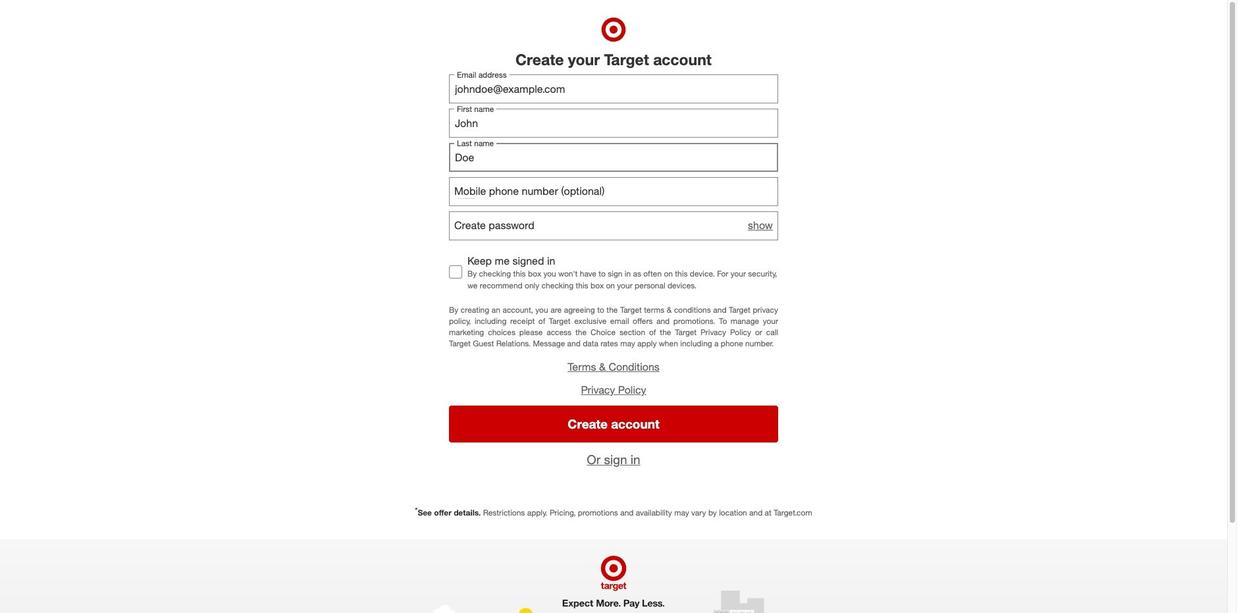 Task type: locate. For each thing, give the bounding box(es) containing it.
None text field
[[449, 143, 778, 172]]

target: expect more. pay less. image
[[429, 539, 799, 613]]

None password field
[[449, 211, 778, 240]]

None checkbox
[[449, 265, 462, 279]]

None telephone field
[[449, 177, 778, 206]]

None text field
[[449, 74, 778, 103], [449, 108, 778, 137], [449, 74, 778, 103], [449, 108, 778, 137]]



Task type: describe. For each thing, give the bounding box(es) containing it.
us members only. image
[[457, 183, 475, 201]]



Task type: vqa. For each thing, say whether or not it's contained in the screenshot.
Target: Expect More. Pay Less. image
yes



